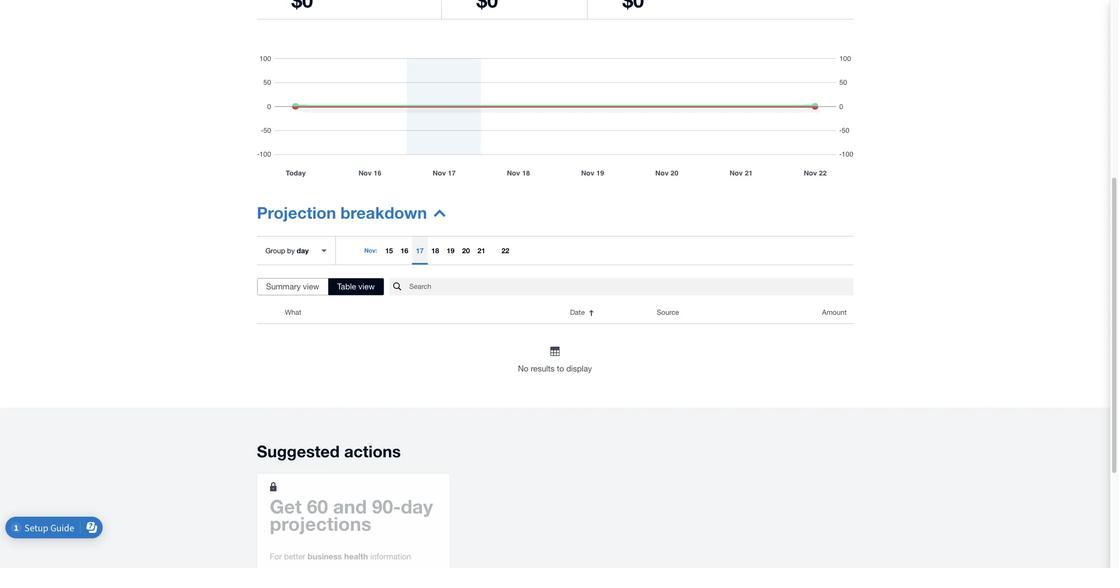 Task type: describe. For each thing, give the bounding box(es) containing it.
get 60 and 90-day projections
[[270, 496, 433, 536]]

table
[[337, 282, 356, 291]]

20 button
[[459, 237, 474, 265]]

projection breakdown button
[[257, 203, 446, 230]]

19
[[447, 246, 455, 255]]

results
[[531, 364, 555, 373]]

source button
[[651, 302, 766, 324]]

17
[[416, 246, 424, 255]]

amount
[[823, 309, 847, 317]]

better
[[284, 552, 306, 561]]

projection
[[257, 203, 336, 223]]

to
[[557, 364, 564, 373]]

nov :
[[365, 247, 377, 254]]

what button
[[279, 302, 564, 324]]

17 nov 2023 element
[[412, 237, 428, 265]]

and
[[333, 496, 367, 518]]

Search for a document search field
[[410, 278, 854, 296]]

18
[[432, 246, 439, 255]]

day inside get 60 and 90-day projections
[[401, 496, 433, 518]]

date
[[570, 309, 585, 317]]

16 button
[[397, 237, 412, 265]]

16
[[401, 246, 409, 255]]

health
[[344, 552, 368, 561]]

20
[[462, 246, 470, 255]]

90-
[[372, 496, 401, 518]]

list of upcoming transactions within the selected timeframe element
[[257, 302, 854, 376]]

display
[[567, 364, 592, 373]]

summary view
[[266, 282, 320, 291]]

group by day
[[266, 246, 309, 255]]

15
[[385, 246, 393, 255]]

projection breakdown view option group
[[257, 278, 384, 296]]



Task type: vqa. For each thing, say whether or not it's contained in the screenshot.
the Get
yes



Task type: locate. For each thing, give the bounding box(es) containing it.
22
[[502, 246, 510, 255]]

table view
[[337, 282, 375, 291]]

business
[[308, 552, 342, 561]]

by
[[287, 247, 295, 255]]

projection breakdown
[[257, 203, 427, 223]]

17 button
[[412, 237, 428, 265]]

19 button
[[443, 237, 459, 265]]

22 button
[[498, 237, 513, 265]]

source
[[657, 309, 680, 317]]

21
[[478, 246, 486, 255]]

breakdown
[[341, 203, 427, 223]]

view right summary
[[303, 282, 320, 291]]

amount button
[[766, 302, 854, 324]]

suggested actions
[[257, 442, 401, 462]]

18 button
[[428, 237, 443, 265]]

:
[[376, 247, 377, 254]]

1 view from the left
[[303, 282, 320, 291]]

day
[[297, 246, 309, 255], [401, 496, 433, 518]]

projections
[[270, 513, 372, 536]]

1 horizontal spatial day
[[401, 496, 433, 518]]

suggested
[[257, 442, 340, 462]]

0 horizontal spatial day
[[297, 246, 309, 255]]

get
[[270, 496, 302, 518]]

view
[[303, 282, 320, 291], [359, 282, 375, 291]]

for
[[270, 552, 282, 561]]

1 horizontal spatial view
[[359, 282, 375, 291]]

nov
[[365, 247, 376, 254]]

0 horizontal spatial view
[[303, 282, 320, 291]]

21 button
[[474, 237, 489, 265]]

2 view from the left
[[359, 282, 375, 291]]

actions
[[344, 442, 401, 462]]

1 vertical spatial day
[[401, 496, 433, 518]]

0 vertical spatial day
[[297, 246, 309, 255]]

view for summary view
[[303, 282, 320, 291]]

view for table view
[[359, 282, 375, 291]]

date button
[[564, 302, 651, 324]]

15 button
[[382, 237, 397, 265]]

view right table
[[359, 282, 375, 291]]

what
[[285, 309, 302, 317]]

for better business health information
[[270, 552, 411, 561]]

summary
[[266, 282, 301, 291]]

60
[[307, 496, 328, 518]]

group
[[266, 247, 285, 255]]

no
[[518, 364, 529, 373]]

information
[[371, 552, 411, 561]]

no results to display
[[518, 364, 592, 373]]



